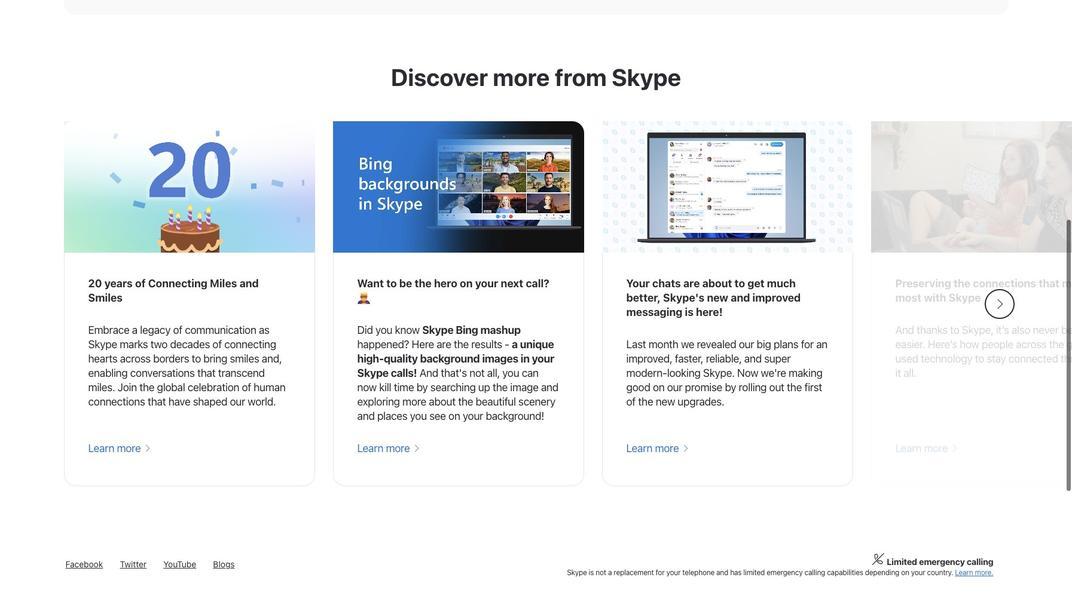 Task type: describe. For each thing, give the bounding box(es) containing it.
limited
[[744, 569, 765, 578]]

telephone
[[683, 569, 715, 578]]

on inside ​want to be the hero on your next call? 🦸
[[460, 278, 473, 290]]

🦸
[[357, 292, 370, 305]]

are inside your chats are about to get much better, skype's new and improved messaging is here!
[[684, 278, 700, 290]]

modern-
[[627, 367, 667, 380]]

capabilities
[[827, 569, 863, 578]]

good
[[627, 382, 651, 394]]

new inside last month we revealed our big plans for an improved, faster, reliable, and super modern-looking skype. now we're making good on our promise by rolling out the first of the new upgrades.
[[656, 396, 675, 409]]

more.
[[975, 569, 994, 578]]

youtube
[[163, 560, 196, 570]]

human
[[254, 382, 286, 394]]

a inside a unique high-quality background images in your skype calls!
[[512, 339, 518, 351]]

making
[[789, 367, 823, 380]]

learn more for last month we revealed our big plans for an improved, faster, reliable, and super modern-looking skype. now we're making good on our promise by rolling out the first of the new upgrades.
[[627, 443, 682, 455]]

more for last month we revealed our big plans for an improved, faster, reliable, and super modern-looking skype. now we're making good on our promise by rolling out the first of the new upgrades.
[[655, 443, 679, 455]]

happened?
[[357, 339, 409, 351]]

celebration
[[188, 382, 239, 394]]

about inside the 'and that's not all, you can now kill time by searching up the image and exploring more about the beautiful scenery and places you see on your background!'
[[429, 396, 456, 409]]

images
[[482, 353, 518, 366]]

global
[[157, 382, 185, 394]]

learn more link for last month we revealed our big plans for an improved, faster, reliable, and super modern-looking skype. now we're making good on our promise by rolling out the first of the new upgrades.
[[627, 442, 689, 456]]

youtube link
[[163, 560, 196, 570]]

country.
[[927, 569, 954, 578]]

twitter
[[120, 560, 147, 570]]

join
[[118, 382, 137, 394]]

on inside last month we revealed our big plans for an improved, faster, reliable, and super modern-looking skype. now we're making good on our promise by rolling out the first of the new upgrades.
[[653, 382, 665, 394]]

rolling
[[739, 382, 767, 394]]

years
[[104, 278, 133, 290]]

embrace
[[88, 324, 130, 337]]

and down exploring
[[357, 410, 375, 423]]

and inside your chats are about to get much better, skype's new and improved messaging is here!
[[731, 292, 750, 305]]

of up bring
[[212, 339, 222, 351]]

smiles
[[88, 292, 123, 305]]

skype for discover more from skype
[[612, 63, 681, 91]]

hearts
[[88, 353, 117, 366]]

a inside embrace a legacy of communication as skype marks two decades of connecting hearts across borders to bring smiles and, enabling conversations that transcend miles. join the global celebration of human connections that have shaped our world.
[[132, 324, 138, 337]]

the inside ​want to be the hero on your next call? 🦸
[[415, 278, 432, 290]]

faster,
[[675, 353, 704, 366]]

facebook
[[66, 560, 103, 570]]

skype for did you know skype bing mashup happened? here are the results -
[[422, 324, 454, 337]]

chats
[[653, 278, 681, 290]]

picture of skype logo and cake celebrating 20 years of skype image
[[64, 122, 315, 253]]

your inside the 'and that's not all, you can now kill time by searching up the image and exploring more about the beautiful scenery and places you see on your background!'
[[463, 410, 483, 423]]

of inside last month we revealed our big plans for an improved, faster, reliable, and super modern-looking skype. now we're making good on our promise by rolling out the first of the new upgrades.
[[627, 396, 636, 409]]

of inside 20 years of connecting miles and smiles
[[135, 278, 146, 290]]

0 vertical spatial calling
[[967, 557, 994, 568]]

​want
[[357, 278, 384, 290]]

learn more. link
[[955, 569, 994, 578]]

transcend
[[218, 367, 265, 380]]

borders
[[153, 353, 189, 366]]

​want to be the hero on your next call? 🦸
[[357, 278, 550, 305]]

world.
[[248, 396, 276, 409]]

hero
[[434, 278, 458, 290]]

from
[[555, 63, 607, 91]]

first
[[805, 382, 822, 394]]

of down transcend
[[242, 382, 251, 394]]

is inside your chats are about to get much better, skype's new and improved messaging is here!
[[685, 306, 694, 319]]

big
[[757, 339, 771, 351]]

the down good
[[638, 396, 653, 409]]

learn for last month we revealed our big plans for an improved, faster, reliable, and super modern-looking skype. now we're making good on our promise by rolling out the first of the new upgrades.
[[627, 443, 653, 455]]

20 years of connecting miles and smiles
[[88, 278, 259, 305]]

two
[[151, 339, 168, 351]]

a inside limited emergency calling skype is not a replacement for your telephone and has limited emergency calling capabilities depending on your country. learn more.
[[608, 569, 612, 578]]

conversations
[[130, 367, 195, 380]]

1 horizontal spatial you
[[410, 410, 427, 423]]

1 vertical spatial calling
[[805, 569, 825, 578]]

legacy
[[140, 324, 171, 337]]

0 horizontal spatial that
[[148, 396, 166, 409]]

our inside embrace a legacy of communication as skype marks two decades of connecting hearts across borders to bring smiles and, enabling conversations that transcend miles. join the global celebration of human connections that have shaped our world.
[[230, 396, 245, 409]]

bring
[[204, 353, 227, 366]]

and,
[[262, 353, 282, 366]]

miles.
[[88, 382, 115, 394]]

20
[[88, 278, 102, 290]]

enabling
[[88, 367, 128, 380]]

to inside embrace a legacy of communication as skype marks two decades of connecting hearts across borders to bring smiles and, enabling conversations that transcend miles. join the global celebration of human connections that have shaped our world.
[[192, 353, 201, 366]]

month
[[649, 339, 679, 351]]

blogs link
[[213, 560, 235, 570]]

and up scenery
[[541, 382, 559, 394]]

skype inside a unique high-quality background images in your skype calls!
[[357, 367, 389, 380]]

connecting
[[148, 278, 207, 290]]

and that's not all, you can now kill time by searching up the image and exploring more about the beautiful scenery and places you see on your background!
[[357, 367, 559, 423]]

mashup
[[481, 324, 521, 337]]

smiles
[[230, 353, 259, 366]]

out
[[769, 382, 785, 394]]

about inside your chats are about to get much better, skype's new and improved messaging is here!
[[703, 278, 732, 290]]

your inside ​want to be the hero on your next call? 🦸
[[475, 278, 498, 290]]

on inside limited emergency calling skype is not a replacement for your telephone and has limited emergency calling capabilities depending on your country. learn more.
[[901, 569, 910, 578]]

embrace a legacy of communication as skype marks two decades of connecting hearts across borders to bring smiles and, enabling conversations that transcend miles. join the global celebration of human connections that have shaped our world.
[[88, 324, 286, 409]]

decades
[[170, 339, 210, 351]]

to inside ​want to be the hero on your next call? 🦸
[[386, 278, 397, 290]]

to inside your chats are about to get much better, skype's new and improved messaging is here!
[[735, 278, 745, 290]]

last
[[627, 339, 646, 351]]

more for did you know
[[386, 443, 410, 455]]

for inside last month we revealed our big plans for an improved, faster, reliable, and super modern-looking skype. now we're making good on our promise by rolling out the first of the new upgrades.
[[801, 339, 814, 351]]

did you know skype bing mashup happened? here are the results -
[[357, 324, 521, 351]]

and inside last month we revealed our big plans for an improved, faster, reliable, and super modern-looking skype. now we're making good on our promise by rolling out the first of the new upgrades.
[[745, 353, 762, 366]]

1 vertical spatial you
[[503, 367, 519, 380]]

background!
[[486, 410, 544, 423]]

by inside the 'and that's not all, you can now kill time by searching up the image and exploring more about the beautiful scenery and places you see on your background!'
[[417, 382, 428, 394]]

now
[[738, 367, 759, 380]]

picture of skype light stage call in progress with bing backgrounds and text bing backgrounds in skype. image
[[333, 122, 584, 253]]

here
[[412, 339, 434, 351]]

improved
[[753, 292, 801, 305]]

the inside did you know skype bing mashup happened? here are the results -
[[454, 339, 469, 351]]

new inside your chats are about to get much better, skype's new and improved messaging is here!
[[707, 292, 729, 305]]

twitter link
[[120, 560, 147, 570]]

time
[[394, 382, 414, 394]]

better,
[[627, 292, 661, 305]]

beautiful
[[476, 396, 516, 409]]



Task type: vqa. For each thing, say whether or not it's contained in the screenshot.
Facebook
yes



Task type: locate. For each thing, give the bounding box(es) containing it.
1 horizontal spatial about
[[703, 278, 732, 290]]

to left be
[[386, 278, 397, 290]]

2 horizontal spatial our
[[739, 339, 754, 351]]

emergency
[[919, 557, 965, 568], [767, 569, 803, 578]]

about up here!
[[703, 278, 732, 290]]

1 horizontal spatial for
[[801, 339, 814, 351]]

by down and in the bottom left of the page
[[417, 382, 428, 394]]

0 horizontal spatial emergency
[[767, 569, 803, 578]]

0 vertical spatial is
[[685, 306, 694, 319]]

see
[[430, 410, 446, 423]]

you left see
[[410, 410, 427, 423]]

learn more for did you know
[[357, 443, 412, 455]]

more down connections
[[117, 443, 141, 455]]

2 horizontal spatial a
[[608, 569, 612, 578]]

2 vertical spatial a
[[608, 569, 612, 578]]

revealed
[[697, 339, 737, 351]]

0 vertical spatial not
[[470, 367, 485, 380]]

miles
[[210, 278, 237, 290]]

3 learn more from the left
[[627, 443, 682, 455]]

1 horizontal spatial a
[[512, 339, 518, 351]]

1 horizontal spatial is
[[685, 306, 694, 319]]

that down global
[[148, 396, 166, 409]]

skype.
[[703, 367, 735, 380]]

more left from
[[493, 63, 550, 91]]

0 horizontal spatial you
[[376, 324, 392, 337]]

0 vertical spatial are
[[684, 278, 700, 290]]

more down time
[[403, 396, 426, 409]]

0 vertical spatial about
[[703, 278, 732, 290]]

0 horizontal spatial are
[[437, 339, 451, 351]]

a
[[132, 324, 138, 337], [512, 339, 518, 351], [608, 569, 612, 578]]

3 learn more link from the left
[[627, 442, 689, 456]]

plans
[[774, 339, 799, 351]]

learn more link for embrace a legacy of communication as skype marks two decades of connecting hearts across borders to bring smiles and, enabling conversations that transcend miles. join the global celebration of human connections that have shaped our world.
[[88, 442, 151, 456]]

be
[[399, 278, 412, 290]]

0 vertical spatial that
[[197, 367, 216, 380]]

your
[[627, 278, 650, 290]]

reliable,
[[706, 353, 742, 366]]

we
[[681, 339, 695, 351]]

learn for embrace a legacy of communication as skype marks two decades of connecting hearts across borders to bring smiles and, enabling conversations that transcend miles. join the global celebration of human connections that have shaped our world.
[[88, 443, 114, 455]]

are up background
[[437, 339, 451, 351]]

last month we revealed our big plans for an improved, faster, reliable, and super modern-looking skype. now we're making good on our promise by rolling out the first of the new upgrades.
[[627, 339, 828, 409]]

for left an
[[801, 339, 814, 351]]

looking
[[667, 367, 701, 380]]

to
[[386, 278, 397, 290], [735, 278, 745, 290], [192, 353, 201, 366]]

image
[[510, 382, 539, 394]]

promise
[[685, 382, 723, 394]]

super
[[764, 353, 791, 366]]

skype inside did you know skype bing mashup happened? here are the results -
[[422, 324, 454, 337]]

calls!
[[391, 367, 417, 380]]

0 vertical spatial our
[[739, 339, 754, 351]]

has
[[730, 569, 742, 578]]

get
[[748, 278, 765, 290]]

shaped
[[193, 396, 227, 409]]

discover more from skype
[[391, 63, 681, 91]]

by inside last month we revealed our big plans for an improved, faster, reliable, and super modern-looking skype. now we're making good on our promise by rolling out the first of the new upgrades.
[[725, 382, 736, 394]]

1 vertical spatial our
[[667, 382, 683, 394]]

1 vertical spatial new
[[656, 396, 675, 409]]

and right miles
[[240, 278, 259, 290]]

learn more for embrace a legacy of communication as skype marks two decades of connecting hearts across borders to bring smiles and, enabling conversations that transcend miles. join the global celebration of human connections that have shaped our world.
[[88, 443, 143, 455]]

is down skype's
[[685, 306, 694, 319]]

0 horizontal spatial to
[[192, 353, 201, 366]]

not inside the 'and that's not all, you can now kill time by searching up the image and exploring more about the beautiful scenery and places you see on your background!'
[[470, 367, 485, 380]]

call?
[[526, 278, 550, 290]]

the up beautiful
[[493, 382, 508, 394]]

1 horizontal spatial new
[[707, 292, 729, 305]]

facebook link
[[66, 560, 103, 570]]

skype's
[[663, 292, 705, 305]]

you inside did you know skype bing mashup happened? here are the results -
[[376, 324, 392, 337]]

2 by from the left
[[725, 382, 736, 394]]

new up here!
[[707, 292, 729, 305]]

blogs
[[213, 560, 235, 570]]

1 vertical spatial not
[[596, 569, 606, 578]]

your chats are about to get much better, skype's new and improved messaging is here!
[[627, 278, 801, 319]]

improved,
[[627, 353, 673, 366]]

2 horizontal spatial you
[[503, 367, 519, 380]]

learn more link for did you know
[[357, 442, 420, 456]]

more down places
[[386, 443, 410, 455]]

to left get
[[735, 278, 745, 290]]

are up skype's
[[684, 278, 700, 290]]

marks
[[120, 339, 148, 351]]

the inside embrace a legacy of communication as skype marks two decades of connecting hearts across borders to bring smiles and, enabling conversations that transcend miles. join the global celebration of human connections that have shaped our world.
[[139, 382, 154, 394]]

exploring
[[357, 396, 400, 409]]

2 horizontal spatial to
[[735, 278, 745, 290]]

and inside 20 years of connecting miles and smiles
[[240, 278, 259, 290]]

0 horizontal spatial is
[[589, 569, 594, 578]]

that up celebration
[[197, 367, 216, 380]]

have
[[168, 396, 190, 409]]

and down get
[[731, 292, 750, 305]]

are
[[684, 278, 700, 290], [437, 339, 451, 351]]

on down limited
[[901, 569, 910, 578]]

your down unique
[[532, 353, 554, 366]]

2 horizontal spatial learn more link
[[627, 442, 689, 456]]

0 horizontal spatial calling
[[805, 569, 825, 578]]

your left telephone
[[667, 569, 681, 578]]

the right out
[[787, 382, 802, 394]]

1 vertical spatial is
[[589, 569, 594, 578]]

1 horizontal spatial learn more link
[[357, 442, 420, 456]]

connections
[[88, 396, 145, 409]]

1 vertical spatial for
[[656, 569, 665, 578]]

to down decades
[[192, 353, 201, 366]]

places
[[377, 410, 408, 423]]

skype inside limited emergency calling skype is not a replacement for your telephone and has limited emergency calling capabilities depending on your country. learn more.
[[567, 569, 587, 578]]

0 horizontal spatial not
[[470, 367, 485, 380]]

you up happened?
[[376, 324, 392, 337]]

up
[[478, 382, 490, 394]]

calling up more.
[[967, 557, 994, 568]]

next
[[501, 278, 523, 290]]

of right years
[[135, 278, 146, 290]]

calling left capabilities
[[805, 569, 825, 578]]

and inside limited emergency calling skype is not a replacement for your telephone and has limited emergency calling capabilities depending on your country. learn more.
[[717, 569, 729, 578]]

the down searching
[[458, 396, 473, 409]]

and left has
[[717, 569, 729, 578]]

0 horizontal spatial for
[[656, 569, 665, 578]]

searching
[[431, 382, 476, 394]]

is inside limited emergency calling skype is not a replacement for your telephone and has limited emergency calling capabilities depending on your country. learn more.
[[589, 569, 594, 578]]

on
[[460, 278, 473, 290], [653, 382, 665, 394], [449, 410, 460, 423], [901, 569, 910, 578]]

scenery
[[519, 396, 556, 409]]

2 horizontal spatial learn more
[[627, 443, 682, 455]]

1 learn more from the left
[[88, 443, 143, 455]]

connecting
[[224, 339, 276, 351]]

0 horizontal spatial learn more
[[88, 443, 143, 455]]

of
[[135, 278, 146, 290], [173, 324, 182, 337], [212, 339, 222, 351], [242, 382, 251, 394], [627, 396, 636, 409]]

our left world.
[[230, 396, 245, 409]]

our left the 'big'
[[739, 339, 754, 351]]

0 horizontal spatial new
[[656, 396, 675, 409]]

discover more from skype main content
[[0, 0, 1072, 525]]

by down skype.
[[725, 382, 736, 394]]

skype inside embrace a legacy of communication as skype marks two decades of connecting hearts across borders to bring smiles and, enabling conversations that transcend miles. join the global celebration of human connections that have shaped our world.
[[88, 339, 117, 351]]

on right hero
[[460, 278, 473, 290]]

a left replacement on the right of page
[[608, 569, 612, 578]]

1 by from the left
[[417, 382, 428, 394]]

picture of skype modern message chat with side bar. image
[[602, 122, 853, 253]]

for right replacement on the right of page
[[656, 569, 665, 578]]

1 horizontal spatial not
[[596, 569, 606, 578]]

more
[[493, 63, 550, 91], [403, 396, 426, 409], [117, 443, 141, 455], [386, 443, 410, 455], [655, 443, 679, 455]]

depending
[[865, 569, 900, 578]]

more for embrace a legacy of communication as skype marks two decades of connecting hearts across borders to bring smiles and, enabling conversations that transcend miles. join the global celebration of human connections that have shaped our world.
[[117, 443, 141, 455]]

1 horizontal spatial to
[[386, 278, 397, 290]]

the right join
[[139, 382, 154, 394]]

on down 'modern-'
[[653, 382, 665, 394]]

calling
[[967, 557, 994, 568], [805, 569, 825, 578]]

1 vertical spatial a
[[512, 339, 518, 351]]

can
[[522, 367, 539, 380]]

skype for limited emergency calling skype is not a replacement for your telephone and has limited emergency calling capabilities depending on your country. learn more.
[[567, 569, 587, 578]]

about
[[703, 278, 732, 290], [429, 396, 456, 409]]

1 vertical spatial emergency
[[767, 569, 803, 578]]

background
[[420, 353, 480, 366]]

0 vertical spatial emergency
[[919, 557, 965, 568]]

1 horizontal spatial our
[[667, 382, 683, 394]]

1 horizontal spatial by
[[725, 382, 736, 394]]

2 vertical spatial you
[[410, 410, 427, 423]]

your left next
[[475, 278, 498, 290]]

we're
[[761, 367, 786, 380]]

unique
[[520, 339, 554, 351]]

1 horizontal spatial are
[[684, 278, 700, 290]]

1 horizontal spatial calling
[[967, 557, 994, 568]]

the down bing
[[454, 339, 469, 351]]

not left replacement on the right of page
[[596, 569, 606, 578]]

and
[[240, 278, 259, 290], [731, 292, 750, 305], [745, 353, 762, 366], [541, 382, 559, 394], [357, 410, 375, 423], [717, 569, 729, 578]]

skype
[[612, 63, 681, 91], [422, 324, 454, 337], [88, 339, 117, 351], [357, 367, 389, 380], [567, 569, 587, 578]]

your inside a unique high-quality background images in your skype calls!
[[532, 353, 554, 366]]

now
[[357, 382, 377, 394]]

emergency up country.
[[919, 557, 965, 568]]

your down limited
[[911, 569, 926, 578]]

messaging
[[627, 306, 683, 319]]

1 vertical spatial that
[[148, 396, 166, 409]]

know
[[395, 324, 420, 337]]

the right be
[[415, 278, 432, 290]]

learn more
[[88, 443, 143, 455], [357, 443, 412, 455], [627, 443, 682, 455]]

more inside the 'and that's not all, you can now kill time by searching up the image and exploring more about the beautiful scenery and places you see on your background!'
[[403, 396, 426, 409]]

more down upgrades.
[[655, 443, 679, 455]]

1 horizontal spatial that
[[197, 367, 216, 380]]

your down beautiful
[[463, 410, 483, 423]]

is left replacement on the right of page
[[589, 569, 594, 578]]

for inside limited emergency calling skype is not a replacement for your telephone and has limited emergency calling capabilities depending on your country. learn more.
[[656, 569, 665, 578]]

in
[[521, 353, 530, 366]]

0 vertical spatial a
[[132, 324, 138, 337]]

a up 'marks' on the left of page
[[132, 324, 138, 337]]

across
[[120, 353, 151, 366]]

0 vertical spatial for
[[801, 339, 814, 351]]

1 learn more link from the left
[[88, 442, 151, 456]]

about up see
[[429, 396, 456, 409]]

0 vertical spatial new
[[707, 292, 729, 305]]

2 vertical spatial our
[[230, 396, 245, 409]]

2 learn more from the left
[[357, 443, 412, 455]]

new down 'looking'
[[656, 396, 675, 409]]

you right 'all,'
[[503, 367, 519, 380]]

of down good
[[627, 396, 636, 409]]

0 horizontal spatial our
[[230, 396, 245, 409]]

a right -
[[512, 339, 518, 351]]

0 horizontal spatial by
[[417, 382, 428, 394]]

learn inside limited emergency calling skype is not a replacement for your telephone and has limited emergency calling capabilities depending on your country. learn more.
[[955, 569, 973, 578]]

1 horizontal spatial emergency
[[919, 557, 965, 568]]

1 vertical spatial are
[[437, 339, 451, 351]]

not up up
[[470, 367, 485, 380]]

discover
[[391, 63, 488, 91]]

high-
[[357, 353, 384, 366]]

of up decades
[[173, 324, 182, 337]]

1 horizontal spatial learn more
[[357, 443, 412, 455]]

2 learn more link from the left
[[357, 442, 420, 456]]

our down 'looking'
[[667, 382, 683, 394]]

not
[[470, 367, 485, 380], [596, 569, 606, 578]]

0 vertical spatial you
[[376, 324, 392, 337]]

0 horizontal spatial learn more link
[[88, 442, 151, 456]]

on right see
[[449, 410, 460, 423]]

emergency right limited
[[767, 569, 803, 578]]

1 vertical spatial about
[[429, 396, 456, 409]]

on inside the 'and that's not all, you can now kill time by searching up the image and exploring more about the beautiful scenery and places you see on your background!'
[[449, 410, 460, 423]]

quality
[[384, 353, 418, 366]]

not inside limited emergency calling skype is not a replacement for your telephone and has limited emergency calling capabilities depending on your country. learn more.
[[596, 569, 606, 578]]

learn for did you know
[[357, 443, 383, 455]]

as
[[259, 324, 270, 337]]

0 horizontal spatial about
[[429, 396, 456, 409]]

are inside did you know skype bing mashup happened? here are the results -
[[437, 339, 451, 351]]

0 horizontal spatial a
[[132, 324, 138, 337]]

and up now
[[745, 353, 762, 366]]

our
[[739, 339, 754, 351], [667, 382, 683, 394], [230, 396, 245, 409]]

communication
[[185, 324, 256, 337]]



